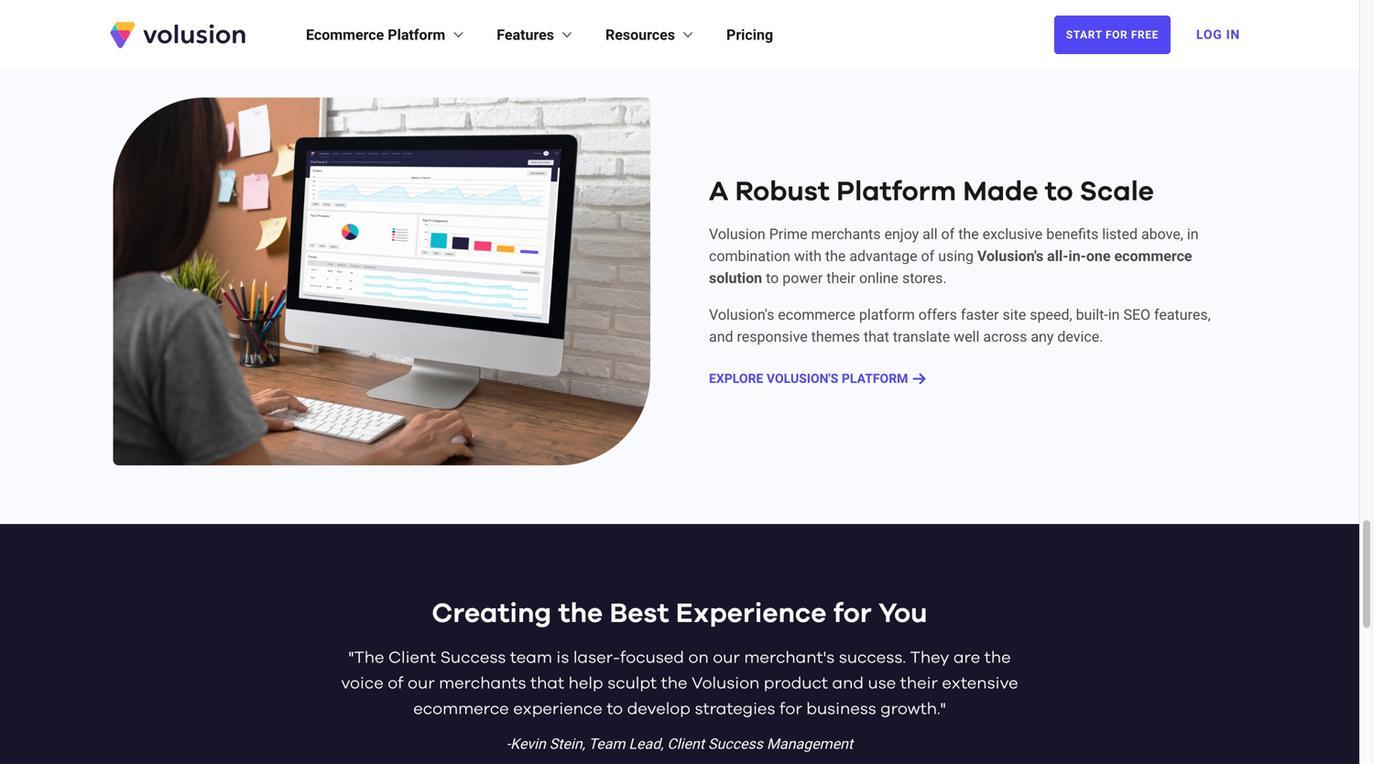 Task type: describe. For each thing, give the bounding box(es) containing it.
0 vertical spatial to
[[1045, 178, 1073, 206]]

that inside volusion's ecommerce platform offers faster site speed, built-in seo features, and responsive themes that translate well across any device.
[[864, 328, 889, 345]]

1 vertical spatial to
[[766, 269, 779, 287]]

use
[[868, 675, 896, 692]]

platform
[[842, 371, 908, 386]]

pricing
[[726, 26, 773, 44]]

resources button
[[606, 24, 697, 46]]

a
[[709, 178, 728, 206]]

volusion prime merchants enjoy all of the exclusive benefits listed above, in combination with the advantage of using
[[709, 225, 1199, 265]]

explore volusion's platform link
[[709, 370, 927, 388]]

merchants inside volusion prime merchants enjoy all of the exclusive benefits listed above, in combination with the advantage of using
[[811, 225, 881, 243]]

growth."
[[881, 701, 946, 717]]

features,
[[1154, 306, 1211, 323]]

focused
[[620, 650, 684, 666]]

in-
[[1069, 247, 1086, 265]]

log in
[[1196, 27, 1240, 42]]

laser-
[[573, 650, 620, 666]]

1 horizontal spatial success
[[708, 735, 763, 753]]

using
[[938, 247, 974, 265]]

listed
[[1102, 225, 1138, 243]]

0 vertical spatial for
[[833, 600, 872, 628]]

on
[[688, 650, 709, 666]]

any
[[1031, 328, 1054, 345]]

start for free link
[[1054, 16, 1171, 54]]

team
[[589, 735, 625, 753]]

"the client success team is laser-focused on our merchant's success. they are the voice of our merchants that help sculpt the volusion product and use their extensive ecommerce experience to develop strategies for business growth."
[[341, 650, 1018, 717]]

resources
[[606, 26, 675, 44]]

with
[[794, 247, 822, 265]]

business
[[806, 701, 876, 717]]

management
[[767, 735, 853, 753]]

scale
[[1080, 178, 1154, 206]]

combination
[[709, 247, 791, 265]]

speed,
[[1030, 306, 1072, 323]]

responsive
[[737, 328, 808, 345]]

benefits
[[1046, 225, 1099, 243]]

are
[[954, 650, 980, 666]]

success.
[[839, 650, 906, 666]]

ecommerce
[[306, 26, 384, 44]]

volusion inside "the client success team is laser-focused on our merchant's success. they are the voice of our merchants that help sculpt the volusion product and use their extensive ecommerce experience to develop strategies for business growth."
[[692, 675, 760, 692]]

the right are on the bottom of page
[[985, 650, 1011, 666]]

translate
[[893, 328, 950, 345]]

strategies
[[695, 701, 775, 717]]

solution
[[709, 269, 762, 287]]

stores.
[[902, 269, 947, 287]]

volusion's ecommerce platform offers faster site speed, built-in seo features, and responsive themes that translate well across any device.
[[709, 306, 1211, 345]]

features
[[497, 26, 554, 44]]

seo
[[1124, 306, 1151, 323]]

client inside "the client success team is laser-focused on our merchant's success. they are the voice of our merchants that help sculpt the volusion product and use their extensive ecommerce experience to develop strategies for business growth."
[[388, 650, 436, 666]]

best
[[610, 600, 669, 628]]

creating the best experience for you
[[432, 600, 928, 628]]

the up "laser-"
[[558, 600, 603, 628]]

of inside "the client success team is laser-focused on our merchant's success. they are the voice of our merchants that help sculpt the volusion product and use their extensive ecommerce experience to develop strategies for business growth."
[[388, 675, 404, 692]]

start for free
[[1066, 28, 1159, 41]]

start
[[1066, 28, 1102, 41]]

lead,
[[629, 735, 664, 753]]

-kevin stein, team lead, client success management
[[506, 735, 853, 753]]

volusion's all-in-one ecommerce solution
[[709, 247, 1192, 287]]

exclusive
[[983, 225, 1043, 243]]

the right the with
[[825, 247, 846, 265]]

their inside "the client success team is laser-focused on our merchant's success. they are the voice of our merchants that help sculpt the volusion product and use their extensive ecommerce experience to develop strategies for business growth."
[[900, 675, 938, 692]]

voice
[[341, 675, 384, 692]]

you
[[878, 600, 928, 628]]

built-
[[1076, 306, 1108, 323]]

creating
[[432, 600, 552, 628]]

volusion's
[[767, 371, 839, 386]]

the up using
[[958, 225, 979, 243]]

explore volusion's platform
[[709, 371, 908, 386]]

explore
[[709, 371, 763, 386]]

merchants inside "the client success team is laser-focused on our merchant's success. they are the voice of our merchants that help sculpt the volusion product and use their extensive ecommerce experience to develop strategies for business growth."
[[439, 675, 526, 692]]

that inside "the client success team is laser-focused on our merchant's success. they are the voice of our merchants that help sculpt the volusion product and use their extensive ecommerce experience to develop strategies for business growth."
[[530, 675, 564, 692]]

advantage
[[849, 247, 918, 265]]

team
[[510, 650, 552, 666]]

power
[[783, 269, 823, 287]]

across
[[983, 328, 1027, 345]]

themes
[[811, 328, 860, 345]]

1 vertical spatial client
[[667, 735, 705, 753]]



Task type: locate. For each thing, give the bounding box(es) containing it.
their
[[826, 269, 856, 287], [900, 675, 938, 692]]

to
[[1045, 178, 1073, 206], [766, 269, 779, 287], [607, 701, 623, 717]]

made
[[963, 178, 1038, 206]]

0 horizontal spatial merchants
[[439, 675, 526, 692]]

client right the lead,
[[667, 735, 705, 753]]

ecommerce platform
[[306, 26, 445, 44]]

pricing link
[[726, 24, 773, 46]]

all
[[923, 225, 938, 243]]

volusion's inside volusion's all-in-one ecommerce solution
[[977, 247, 1044, 265]]

free
[[1131, 28, 1159, 41]]

their left online
[[826, 269, 856, 287]]

merchants
[[811, 225, 881, 243], [439, 675, 526, 692]]

robust
[[735, 178, 830, 206]]

to up benefits
[[1045, 178, 1073, 206]]

-
[[506, 735, 510, 753]]

for up success.
[[833, 600, 872, 628]]

in inside volusion prime merchants enjoy all of the exclusive benefits listed above, in combination with the advantage of using
[[1187, 225, 1199, 243]]

0 vertical spatial merchants
[[811, 225, 881, 243]]

ecommerce up -
[[413, 701, 509, 717]]

success inside "the client success team is laser-focused on our merchant's success. they are the voice of our merchants that help sculpt the volusion product and use their extensive ecommerce experience to develop strategies for business growth."
[[440, 650, 506, 666]]

0 vertical spatial that
[[864, 328, 889, 345]]

volusion's down exclusive
[[977, 247, 1044, 265]]

platform inside dropdown button
[[388, 26, 445, 44]]

2 horizontal spatial ecommerce
[[1114, 247, 1192, 265]]

enjoy
[[884, 225, 919, 243]]

is
[[556, 650, 569, 666]]

the up develop
[[661, 675, 688, 692]]

0 vertical spatial platform
[[388, 26, 445, 44]]

volusion
[[709, 225, 766, 243], [692, 675, 760, 692]]

prime
[[769, 225, 808, 243]]

in right above, at the right top of the page
[[1187, 225, 1199, 243]]

the
[[958, 225, 979, 243], [825, 247, 846, 265], [558, 600, 603, 628], [985, 650, 1011, 666], [661, 675, 688, 692]]

well
[[954, 328, 980, 345]]

2 vertical spatial of
[[388, 675, 404, 692]]

in
[[1226, 27, 1240, 42]]

volusion's for all-
[[977, 247, 1044, 265]]

1 horizontal spatial that
[[864, 328, 889, 345]]

1 vertical spatial and
[[832, 675, 864, 692]]

volusion up strategies
[[692, 675, 760, 692]]

0 horizontal spatial our
[[408, 675, 435, 692]]

and
[[709, 328, 733, 345], [832, 675, 864, 692]]

features button
[[497, 24, 576, 46]]

1 vertical spatial their
[[900, 675, 938, 692]]

of right all
[[941, 225, 955, 243]]

2 horizontal spatial of
[[941, 225, 955, 243]]

sculpt
[[607, 675, 657, 692]]

1 vertical spatial our
[[408, 675, 435, 692]]

in
[[1187, 225, 1199, 243], [1108, 306, 1120, 323]]

0 vertical spatial and
[[709, 328, 733, 345]]

help
[[569, 675, 603, 692]]

ecommerce
[[1114, 247, 1192, 265], [778, 306, 856, 323], [413, 701, 509, 717]]

offers
[[919, 306, 957, 323]]

volusion's down solution
[[709, 306, 774, 323]]

ecommerce inside volusion's all-in-one ecommerce solution
[[1114, 247, 1192, 265]]

0 vertical spatial our
[[713, 650, 740, 666]]

develop
[[627, 701, 691, 717]]

success
[[440, 650, 506, 666], [708, 735, 763, 753]]

0 horizontal spatial their
[[826, 269, 856, 287]]

ecommerce inside volusion's ecommerce platform offers faster site speed, built-in seo features, and responsive themes that translate well across any device.
[[778, 306, 856, 323]]

0 horizontal spatial success
[[440, 650, 506, 666]]

1 horizontal spatial their
[[900, 675, 938, 692]]

all-
[[1047, 247, 1069, 265]]

ecommerce down above, at the right top of the page
[[1114, 247, 1192, 265]]

0 vertical spatial in
[[1187, 225, 1199, 243]]

ecommerce up themes
[[778, 306, 856, 323]]

that
[[864, 328, 889, 345], [530, 675, 564, 692]]

kevin
[[510, 735, 546, 753]]

one
[[1086, 247, 1111, 265]]

site
[[1003, 306, 1026, 323]]

0 vertical spatial of
[[941, 225, 955, 243]]

faster
[[961, 306, 999, 323]]

for
[[1106, 28, 1128, 41]]

volusion's inside volusion's ecommerce platform offers faster site speed, built-in seo features, and responsive themes that translate well across any device.
[[709, 306, 774, 323]]

1 vertical spatial ecommerce
[[778, 306, 856, 323]]

volusion's
[[977, 247, 1044, 265], [709, 306, 774, 323]]

our right the voice
[[408, 675, 435, 692]]

volusion inside volusion prime merchants enjoy all of the exclusive benefits listed above, in combination with the advantage of using
[[709, 225, 766, 243]]

stein,
[[549, 735, 585, 753]]

for inside "the client success team is laser-focused on our merchant's success. they are the voice of our merchants that help sculpt the volusion product and use their extensive ecommerce experience to develop strategies for business growth."
[[780, 701, 802, 717]]

platform right ecommerce
[[388, 26, 445, 44]]

1 vertical spatial volusion's
[[709, 306, 774, 323]]

ecommerce inside "the client success team is laser-focused on our merchant's success. they are the voice of our merchants that help sculpt the volusion product and use their extensive ecommerce experience to develop strategies for business growth."
[[413, 701, 509, 717]]

extensive
[[942, 675, 1018, 692]]

0 horizontal spatial volusion's
[[709, 306, 774, 323]]

0 vertical spatial success
[[440, 650, 506, 666]]

to left power
[[766, 269, 779, 287]]

1 vertical spatial volusion
[[692, 675, 760, 692]]

platform up enjoy
[[836, 178, 956, 206]]

1 horizontal spatial ecommerce
[[778, 306, 856, 323]]

1 vertical spatial of
[[921, 247, 935, 265]]

online
[[859, 269, 899, 287]]

1 horizontal spatial of
[[921, 247, 935, 265]]

success down strategies
[[708, 735, 763, 753]]

0 vertical spatial volusion's
[[977, 247, 1044, 265]]

that down platform
[[864, 328, 889, 345]]

0 vertical spatial volusion
[[709, 225, 766, 243]]

log
[[1196, 27, 1222, 42]]

1 vertical spatial success
[[708, 735, 763, 753]]

1 vertical spatial in
[[1108, 306, 1120, 323]]

their up growth."
[[900, 675, 938, 692]]

0 horizontal spatial of
[[388, 675, 404, 692]]

they
[[910, 650, 949, 666]]

and inside volusion's ecommerce platform offers faster site speed, built-in seo features, and responsive themes that translate well across any device.
[[709, 328, 733, 345]]

1 horizontal spatial and
[[832, 675, 864, 692]]

2 vertical spatial ecommerce
[[413, 701, 509, 717]]

that up experience
[[530, 675, 564, 692]]

above,
[[1141, 225, 1183, 243]]

in left seo
[[1108, 306, 1120, 323]]

volusion up combination
[[709, 225, 766, 243]]

in inside volusion's ecommerce platform offers faster site speed, built-in seo features, and responsive themes that translate well across any device.
[[1108, 306, 1120, 323]]

1 horizontal spatial volusion's
[[977, 247, 1044, 265]]

1 vertical spatial merchants
[[439, 675, 526, 692]]

for
[[833, 600, 872, 628], [780, 701, 802, 717]]

0 horizontal spatial client
[[388, 650, 436, 666]]

and up explore
[[709, 328, 733, 345]]

0 horizontal spatial to
[[607, 701, 623, 717]]

log in link
[[1185, 15, 1251, 55]]

for down product
[[780, 701, 802, 717]]

device.
[[1057, 328, 1103, 345]]

merchants down team
[[439, 675, 526, 692]]

experience
[[676, 600, 827, 628]]

client right ""the"
[[388, 650, 436, 666]]

0 horizontal spatial ecommerce
[[413, 701, 509, 717]]

0 horizontal spatial platform
[[388, 26, 445, 44]]

to down sculpt
[[607, 701, 623, 717]]

merchants up advantage
[[811, 225, 881, 243]]

1 horizontal spatial client
[[667, 735, 705, 753]]

2 vertical spatial to
[[607, 701, 623, 717]]

success down creating
[[440, 650, 506, 666]]

1 horizontal spatial in
[[1187, 225, 1199, 243]]

1 horizontal spatial merchants
[[811, 225, 881, 243]]

ecommerce platform button
[[306, 24, 467, 46]]

1 horizontal spatial for
[[833, 600, 872, 628]]

0 horizontal spatial that
[[530, 675, 564, 692]]

1 horizontal spatial our
[[713, 650, 740, 666]]

0 vertical spatial their
[[826, 269, 856, 287]]

volusion's for ecommerce
[[709, 306, 774, 323]]

0 horizontal spatial for
[[780, 701, 802, 717]]

1 horizontal spatial to
[[766, 269, 779, 287]]

to power their online stores.
[[762, 269, 947, 287]]

1 vertical spatial that
[[530, 675, 564, 692]]

platform
[[388, 26, 445, 44], [836, 178, 956, 206]]

to inside "the client success team is laser-focused on our merchant's success. they are the voice of our merchants that help sculpt the volusion product and use their extensive ecommerce experience to develop strategies for business growth."
[[607, 701, 623, 717]]

1 horizontal spatial platform
[[836, 178, 956, 206]]

of right the voice
[[388, 675, 404, 692]]

0 horizontal spatial in
[[1108, 306, 1120, 323]]

merchant's
[[744, 650, 835, 666]]

and inside "the client success team is laser-focused on our merchant's success. they are the voice of our merchants that help sculpt the volusion product and use their extensive ecommerce experience to develop strategies for business growth."
[[832, 675, 864, 692]]

a robust platform made to scale
[[709, 178, 1154, 206]]

"the
[[348, 650, 384, 666]]

2 horizontal spatial to
[[1045, 178, 1073, 206]]

our right on
[[713, 650, 740, 666]]

1 vertical spatial for
[[780, 701, 802, 717]]

1 vertical spatial platform
[[836, 178, 956, 206]]

0 vertical spatial client
[[388, 650, 436, 666]]

of down all
[[921, 247, 935, 265]]

experience
[[513, 701, 603, 717]]

product
[[764, 675, 828, 692]]

platform
[[859, 306, 915, 323]]

0 horizontal spatial and
[[709, 328, 733, 345]]

0 vertical spatial ecommerce
[[1114, 247, 1192, 265]]

client
[[388, 650, 436, 666], [667, 735, 705, 753]]

and up business on the right bottom
[[832, 675, 864, 692]]



Task type: vqa. For each thing, say whether or not it's contained in the screenshot.
have
no



